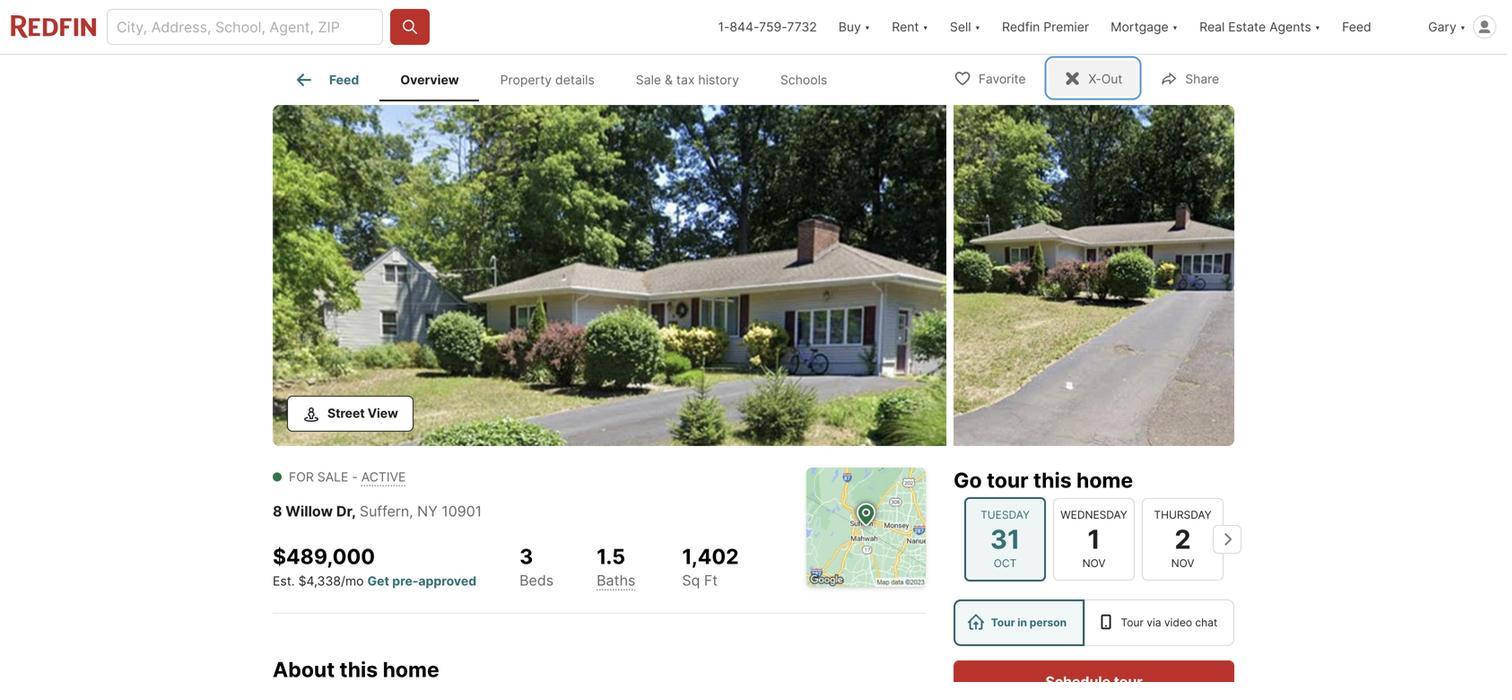 Task type: locate. For each thing, give the bounding box(es) containing it.
mortgage ▾ button
[[1111, 0, 1179, 54]]

None button
[[965, 497, 1047, 582], [1054, 498, 1135, 581], [1143, 498, 1224, 581], [965, 497, 1047, 582], [1054, 498, 1135, 581], [1143, 498, 1224, 581]]

get
[[368, 573, 390, 589]]

real estate agents ▾ link
[[1200, 0, 1321, 54]]

, left ny
[[409, 503, 413, 520]]

share button
[[1146, 60, 1235, 96]]

video
[[1165, 616, 1193, 629]]

tour for tour in person
[[992, 616, 1016, 629]]

redfin premier button
[[992, 0, 1101, 54]]

gary ▾
[[1429, 19, 1467, 35]]

list box
[[954, 600, 1235, 646]]

▾ inside "link"
[[1316, 19, 1321, 35]]

buy ▾ button
[[828, 0, 882, 54]]

buy ▾
[[839, 19, 871, 35]]

0 horizontal spatial 8 willow dr, suffern, ny 10901 image
[[273, 105, 947, 446]]

sq
[[683, 572, 700, 589]]

5 ▾ from the left
[[1316, 19, 1321, 35]]

▾ right rent
[[923, 19, 929, 35]]

0 horizontal spatial nov
[[1083, 557, 1106, 570]]

tuesday
[[981, 508, 1030, 521]]

▾
[[865, 19, 871, 35], [923, 19, 929, 35], [975, 19, 981, 35], [1173, 19, 1179, 35], [1316, 19, 1321, 35], [1461, 19, 1467, 35]]

6 ▾ from the left
[[1461, 19, 1467, 35]]

this
[[1034, 468, 1072, 493]]

31
[[991, 524, 1021, 555]]

1 horizontal spatial nov
[[1172, 557, 1195, 570]]

tour inside tour via video chat option
[[1122, 616, 1144, 629]]

1
[[1088, 524, 1101, 555]]

tab list containing feed
[[273, 55, 863, 101]]

1 horizontal spatial ,
[[409, 503, 413, 520]]

ny
[[418, 503, 438, 520]]

2
[[1175, 524, 1192, 555]]

x-
[[1089, 71, 1102, 87]]

feed left overview
[[329, 72, 359, 87]]

1 horizontal spatial 8 willow dr, suffern, ny 10901 image
[[954, 105, 1235, 446]]

baths
[[597, 572, 636, 589]]

▾ right gary
[[1461, 19, 1467, 35]]

tour
[[992, 616, 1016, 629], [1122, 616, 1144, 629]]

gary
[[1429, 19, 1457, 35]]

real
[[1200, 19, 1226, 35]]

8 willow dr, suffern, ny 10901 image
[[273, 105, 947, 446], [954, 105, 1235, 446]]

sell ▾
[[950, 19, 981, 35]]

sale & tax history
[[636, 72, 740, 87]]

tour
[[987, 468, 1029, 493]]

feed link
[[293, 69, 359, 91]]

2 tour from the left
[[1122, 616, 1144, 629]]

2 ▾ from the left
[[923, 19, 929, 35]]

0 horizontal spatial tour
[[992, 616, 1016, 629]]

▾ right the "agents"
[[1316, 19, 1321, 35]]

out
[[1102, 71, 1123, 87]]

buy
[[839, 19, 862, 35]]

tab list
[[273, 55, 863, 101]]

1 horizontal spatial tour
[[1122, 616, 1144, 629]]

history
[[699, 72, 740, 87]]

feed inside feed button
[[1343, 19, 1372, 35]]

sale
[[636, 72, 662, 87]]

759-
[[759, 19, 788, 35]]

estate
[[1229, 19, 1267, 35]]

1 tour from the left
[[992, 616, 1016, 629]]

street view
[[328, 406, 398, 421]]

, left suffern
[[352, 503, 356, 520]]

pre-
[[392, 573, 419, 589]]

tour via video chat option
[[1085, 600, 1235, 646]]

nov down 1
[[1083, 557, 1106, 570]]

1 horizontal spatial feed
[[1343, 19, 1372, 35]]

feed right the "agents"
[[1343, 19, 1372, 35]]

est.
[[273, 573, 295, 589]]

1 nov from the left
[[1083, 557, 1106, 570]]

x-out button
[[1049, 60, 1138, 96]]

tour inside tour in person option
[[992, 616, 1016, 629]]

willow
[[286, 503, 333, 520]]

sale & tax history tab
[[616, 58, 760, 101]]

0 vertical spatial feed
[[1343, 19, 1372, 35]]

8 willow dr , suffern , ny 10901
[[273, 503, 482, 520]]

844-
[[730, 19, 759, 35]]

1 , from the left
[[352, 503, 356, 520]]

1-844-759-7732 link
[[718, 19, 818, 35]]

share
[[1186, 71, 1220, 87]]

get pre-approved link
[[368, 573, 477, 589]]

wednesday 1 nov
[[1061, 508, 1128, 570]]

$4,338
[[299, 573, 341, 589]]

▾ for gary ▾
[[1461, 19, 1467, 35]]

4 ▾ from the left
[[1173, 19, 1179, 35]]

rent ▾ button
[[882, 0, 940, 54]]

1-844-759-7732
[[718, 19, 818, 35]]

nov inside thursday 2 nov
[[1172, 557, 1195, 570]]

approved
[[419, 573, 477, 589]]

tour left via
[[1122, 616, 1144, 629]]

2 nov from the left
[[1172, 557, 1195, 570]]

real estate agents ▾
[[1200, 19, 1321, 35]]

nov down 2
[[1172, 557, 1195, 570]]

3 beds
[[520, 544, 554, 589]]

mortgage ▾
[[1111, 19, 1179, 35]]

nov for 1
[[1083, 557, 1106, 570]]

3
[[520, 544, 533, 569]]

schools
[[781, 72, 828, 87]]

thursday 2 nov
[[1155, 508, 1212, 570]]

▾ right buy
[[865, 19, 871, 35]]

real estate agents ▾ button
[[1189, 0, 1332, 54]]

beds
[[520, 572, 554, 589]]

▾ right mortgage
[[1173, 19, 1179, 35]]

City, Address, School, Agent, ZIP search field
[[107, 9, 383, 45]]

sell ▾ button
[[940, 0, 992, 54]]

,
[[352, 503, 356, 520], [409, 503, 413, 520]]

0 horizontal spatial ,
[[352, 503, 356, 520]]

next image
[[1214, 525, 1242, 554]]

1,402 sq ft
[[683, 544, 739, 589]]

list box containing tour in person
[[954, 600, 1235, 646]]

tour left in
[[992, 616, 1016, 629]]

for sale - active
[[289, 469, 406, 485]]

1 ▾ from the left
[[865, 19, 871, 35]]

3 ▾ from the left
[[975, 19, 981, 35]]

overview tab
[[380, 58, 480, 101]]

favorite
[[979, 71, 1026, 87]]

0 horizontal spatial feed
[[329, 72, 359, 87]]

chat
[[1196, 616, 1218, 629]]

feed
[[1343, 19, 1372, 35], [329, 72, 359, 87]]

redfin
[[1003, 19, 1041, 35]]

active
[[361, 469, 406, 485]]

1 vertical spatial feed
[[329, 72, 359, 87]]

▾ right sell
[[975, 19, 981, 35]]

nov for 2
[[1172, 557, 1195, 570]]

feed button
[[1332, 0, 1418, 54]]

nov inside wednesday 1 nov
[[1083, 557, 1106, 570]]



Task type: vqa. For each thing, say whether or not it's contained in the screenshot.
the middle great
no



Task type: describe. For each thing, give the bounding box(es) containing it.
premier
[[1044, 19, 1090, 35]]

redfin premier
[[1003, 19, 1090, 35]]

▾ for mortgage ▾
[[1173, 19, 1179, 35]]

sell
[[950, 19, 972, 35]]

tour in person
[[992, 616, 1067, 629]]

in
[[1018, 616, 1028, 629]]

via
[[1147, 616, 1162, 629]]

rent ▾ button
[[892, 0, 929, 54]]

map entry image
[[807, 468, 926, 587]]

property details tab
[[480, 58, 616, 101]]

sale
[[318, 469, 349, 485]]

street view button
[[287, 396, 414, 432]]

tuesday 31 oct
[[981, 508, 1030, 570]]

2 8 willow dr, suffern, ny 10901 image from the left
[[954, 105, 1235, 446]]

1.5 baths
[[597, 544, 636, 589]]

1 8 willow dr, suffern, ny 10901 image from the left
[[273, 105, 947, 446]]

1-
[[718, 19, 730, 35]]

8
[[273, 503, 282, 520]]

agents
[[1270, 19, 1312, 35]]

sell ▾ button
[[950, 0, 981, 54]]

go
[[954, 468, 983, 493]]

tour for tour via video chat
[[1122, 616, 1144, 629]]

details
[[556, 72, 595, 87]]

dr
[[336, 503, 352, 520]]

baths link
[[597, 572, 636, 589]]

mortgage
[[1111, 19, 1169, 35]]

schools tab
[[760, 58, 848, 101]]

&
[[665, 72, 673, 87]]

tax
[[677, 72, 695, 87]]

/mo
[[341, 573, 364, 589]]

oct
[[994, 557, 1017, 570]]

go tour this home
[[954, 468, 1134, 493]]

mortgage ▾ button
[[1101, 0, 1189, 54]]

7732
[[788, 19, 818, 35]]

overview
[[401, 72, 459, 87]]

submit search image
[[401, 18, 419, 36]]

street
[[328, 406, 365, 421]]

▾ for rent ▾
[[923, 19, 929, 35]]

tour via video chat
[[1122, 616, 1218, 629]]

active link
[[361, 469, 406, 485]]

▾ for sell ▾
[[975, 19, 981, 35]]

buy ▾ button
[[839, 0, 871, 54]]

favorite button
[[939, 60, 1042, 96]]

rent ▾
[[892, 19, 929, 35]]

$489,000
[[273, 544, 375, 569]]

person
[[1030, 616, 1067, 629]]

ft
[[704, 572, 718, 589]]

1,402
[[683, 544, 739, 569]]

rent
[[892, 19, 920, 35]]

suffern
[[360, 503, 409, 520]]

property details
[[501, 72, 595, 87]]

wednesday
[[1061, 508, 1128, 521]]

2 , from the left
[[409, 503, 413, 520]]

view
[[368, 406, 398, 421]]

home
[[1077, 468, 1134, 493]]

thursday
[[1155, 508, 1212, 521]]

property
[[501, 72, 552, 87]]

feed inside feed 'link'
[[329, 72, 359, 87]]

$489,000 est. $4,338 /mo get pre-approved
[[273, 544, 477, 589]]

1.5
[[597, 544, 626, 569]]

tour in person option
[[954, 600, 1085, 646]]

▾ for buy ▾
[[865, 19, 871, 35]]

10901
[[442, 503, 482, 520]]

-
[[352, 469, 358, 485]]



